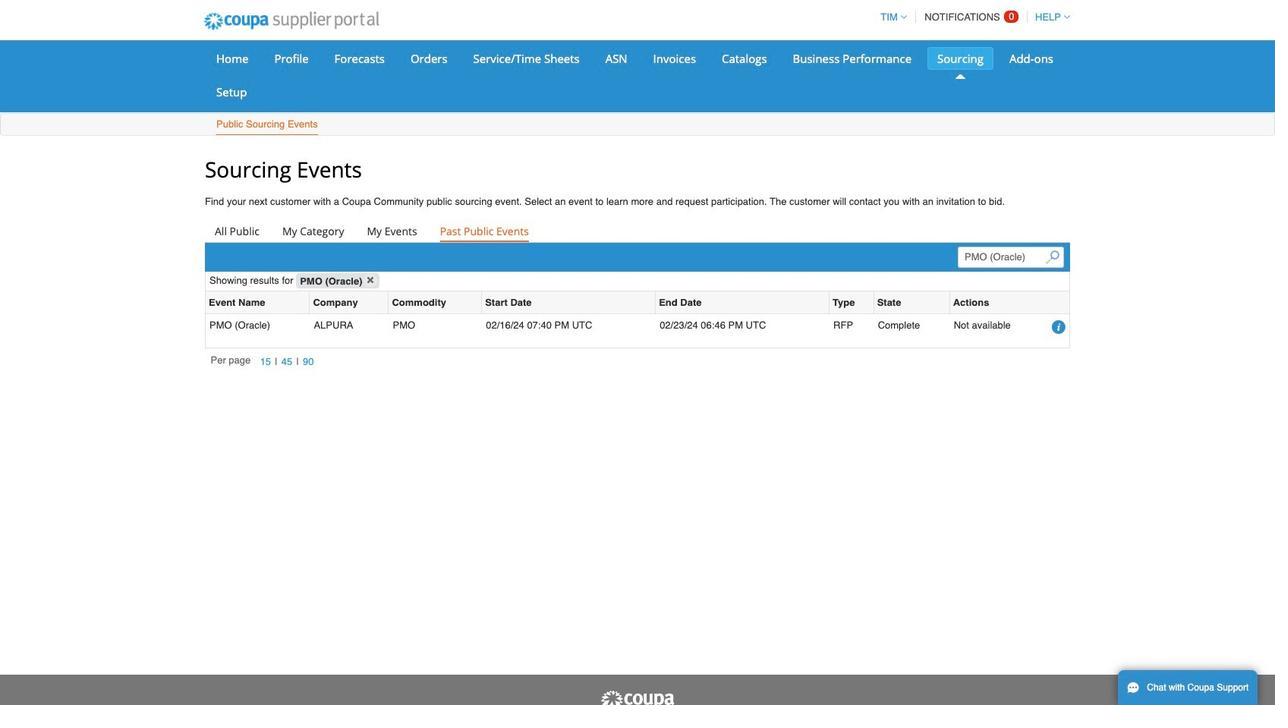 Task type: vqa. For each thing, say whether or not it's contained in the screenshot.
top Coupa Supplier Portal image
yes



Task type: describe. For each thing, give the bounding box(es) containing it.
clear filter image
[[364, 274, 378, 287]]



Task type: locate. For each thing, give the bounding box(es) containing it.
0 vertical spatial coupa supplier portal image
[[194, 2, 389, 40]]

0 vertical spatial navigation
[[874, 2, 1070, 32]]

search image
[[1046, 250, 1059, 264]]

tab list
[[205, 221, 1070, 242]]

1 vertical spatial navigation
[[211, 354, 318, 371]]

0 horizontal spatial coupa supplier portal image
[[194, 2, 389, 40]]

Search text field
[[958, 247, 1064, 268]]

1 horizontal spatial navigation
[[874, 2, 1070, 32]]

1 vertical spatial coupa supplier portal image
[[600, 690, 676, 705]]

0 horizontal spatial navigation
[[211, 354, 318, 371]]

navigation
[[874, 2, 1070, 32], [211, 354, 318, 371]]

1 horizontal spatial coupa supplier portal image
[[600, 690, 676, 705]]

coupa supplier portal image
[[194, 2, 389, 40], [600, 690, 676, 705]]



